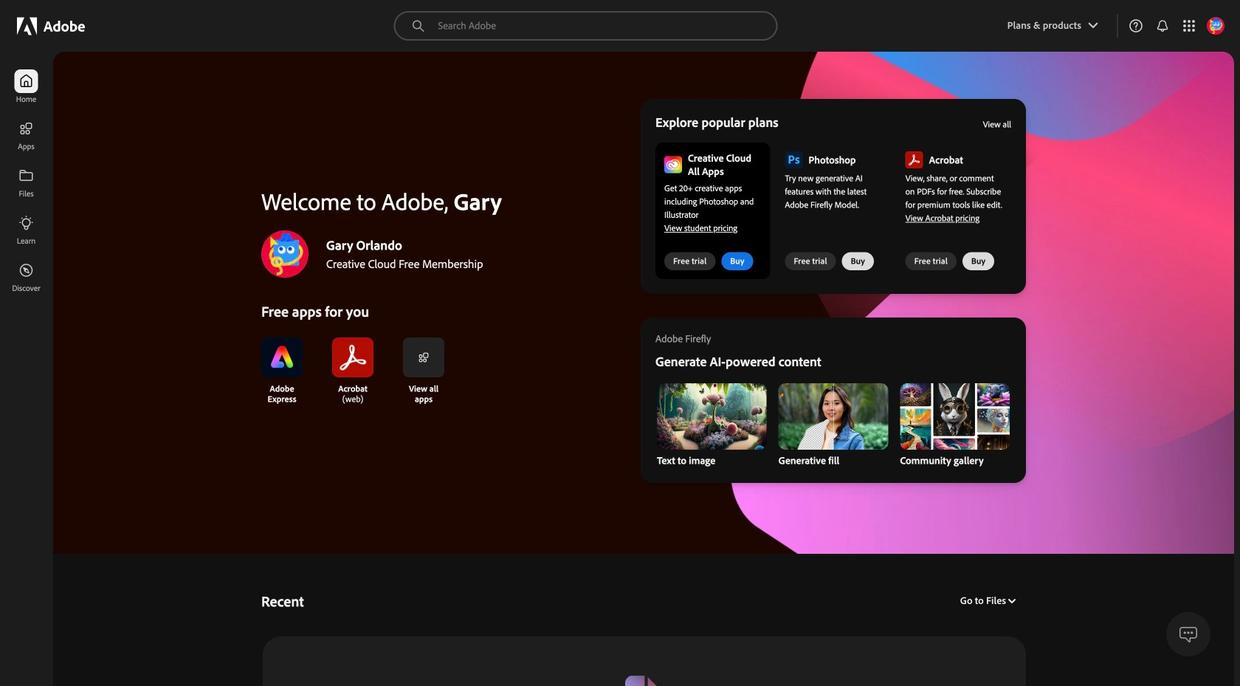 Task type: locate. For each thing, give the bounding box(es) containing it.
adobe express image
[[261, 337, 303, 377]]

community gallery image
[[900, 383, 1010, 450]]

apps to try element
[[641, 99, 1026, 294]]

acrobat image
[[906, 151, 924, 168]]

Search Adobe search field
[[394, 11, 778, 41]]

go to files image
[[1007, 597, 1016, 603]]



Task type: describe. For each thing, give the bounding box(es) containing it.
creative cloud all apps image
[[665, 156, 682, 173]]

generative fill image
[[779, 383, 889, 450]]

photoshop image
[[785, 151, 803, 168]]

view more image
[[418, 352, 430, 363]]

text to image image
[[657, 383, 767, 450]]

acrobat image
[[332, 337, 374, 377]]



Task type: vqa. For each thing, say whether or not it's contained in the screenshot.
Acrobat icon
yes



